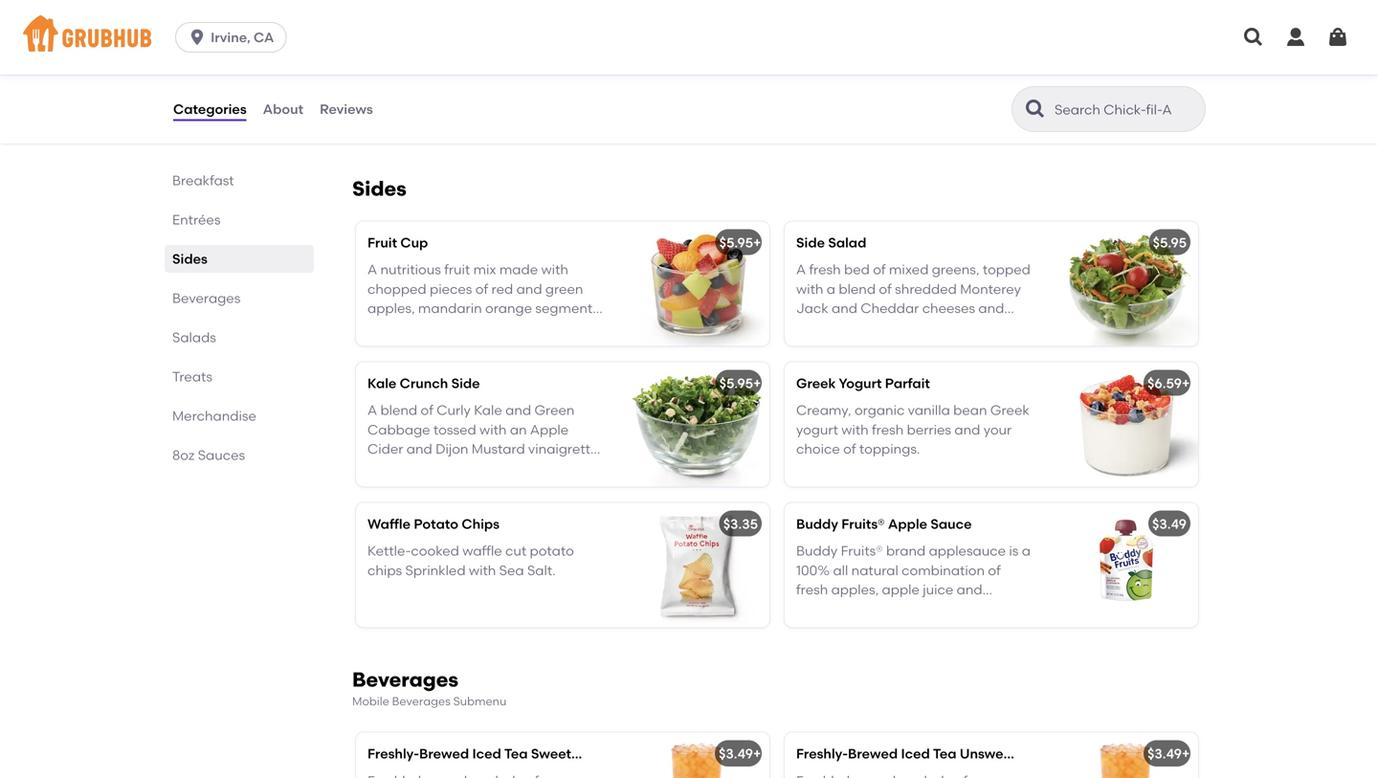 Task type: vqa. For each thing, say whether or not it's contained in the screenshot.
the Crafted
no



Task type: locate. For each thing, give the bounding box(es) containing it.
with down organic at bottom right
[[842, 422, 869, 438]]

and up topped
[[407, 441, 433, 457]]

1 brewed from the left
[[419, 746, 469, 762]]

0 vertical spatial sides
[[352, 176, 407, 201]]

$5.95 + for side salad
[[720, 234, 762, 251]]

iced for sweetened
[[472, 746, 501, 762]]

0 horizontal spatial and
[[407, 441, 433, 457]]

0 vertical spatial kale
[[368, 375, 397, 391]]

$5.95 for side salad
[[720, 234, 754, 251]]

1 horizontal spatial sides
[[352, 176, 407, 201]]

brewed for freshly-brewed iced tea unsweetened
[[848, 746, 898, 762]]

$3.49
[[1153, 516, 1187, 532], [719, 746, 754, 762], [1148, 746, 1182, 762]]

1 horizontal spatial and
[[506, 402, 531, 419]]

beverages up salads
[[172, 290, 241, 306]]

2 tea from the left
[[933, 746, 957, 762]]

$5.95 for greek yogurt parfait
[[720, 375, 754, 391]]

all
[[368, 461, 383, 477]]

kettle-cooked waffle cut potato chips sprinkled with sea salt.
[[368, 543, 574, 579]]

tea
[[504, 746, 528, 762], [933, 746, 957, 762]]

1 vertical spatial and
[[955, 422, 981, 438]]

1 vertical spatial beverages
[[352, 668, 459, 692]]

irvine,
[[211, 29, 251, 45]]

svg image
[[1243, 26, 1266, 49], [1327, 26, 1350, 49], [188, 28, 207, 47]]

roasted
[[368, 480, 422, 496]]

beverages right mobile
[[392, 694, 451, 708]]

kettle-
[[368, 543, 411, 559]]

1 vertical spatial side
[[452, 375, 480, 391]]

1 tea from the left
[[504, 746, 528, 762]]

0 horizontal spatial apple
[[530, 422, 569, 438]]

8oz
[[172, 447, 195, 463]]

0 horizontal spatial svg image
[[188, 28, 207, 47]]

1 vertical spatial greek
[[991, 402, 1030, 419]]

0 horizontal spatial tea
[[504, 746, 528, 762]]

vinaigrette,
[[528, 441, 602, 457]]

sides
[[352, 176, 407, 201], [172, 251, 208, 267]]

cut
[[506, 543, 527, 559]]

greek yogurt parfait
[[797, 375, 930, 391]]

about button
[[262, 75, 305, 144]]

0 horizontal spatial iced
[[472, 746, 501, 762]]

dijon
[[436, 441, 469, 457]]

iced left unsweetened
[[901, 746, 930, 762]]

entrées
[[172, 212, 221, 228]]

cider
[[368, 441, 404, 457]]

1 horizontal spatial $3.49 +
[[1148, 746, 1190, 762]]

1 horizontal spatial of
[[844, 441, 856, 457]]

1 iced from the left
[[472, 746, 501, 762]]

svg image right svg icon
[[1327, 26, 1350, 49]]

kale right curly
[[474, 402, 502, 419]]

sweetened
[[531, 746, 605, 762]]

freshly- for freshly-brewed iced tea sweetened
[[368, 746, 419, 762]]

1 vertical spatial kale
[[474, 402, 502, 419]]

greek up creamy,
[[797, 375, 836, 391]]

curly
[[437, 402, 471, 419]]

sea
[[499, 562, 524, 579]]

0 vertical spatial apple
[[530, 422, 569, 438]]

+
[[754, 234, 762, 251], [754, 375, 762, 391], [1182, 375, 1190, 391], [754, 746, 762, 762], [1182, 746, 1190, 762]]

2 iced from the left
[[901, 746, 930, 762]]

with down waffle
[[469, 562, 496, 579]]

side left "salad"
[[797, 234, 825, 251]]

1 horizontal spatial freshly-
[[797, 746, 848, 762]]

iced down submenu
[[472, 746, 501, 762]]

creamy,
[[797, 402, 852, 419]]

$3.35
[[724, 516, 758, 532]]

sides up fruit at the top left of the page
[[352, 176, 407, 201]]

search icon image
[[1024, 98, 1047, 121]]

with right off
[[458, 461, 485, 477]]

2 $5.95 + from the top
[[720, 375, 762, 391]]

iced
[[472, 746, 501, 762], [901, 746, 930, 762]]

of
[[421, 402, 434, 419], [844, 441, 856, 457]]

0 horizontal spatial of
[[421, 402, 434, 419]]

cooked
[[411, 543, 459, 559]]

and down bean
[[955, 422, 981, 438]]

tea for sweetened
[[504, 746, 528, 762]]

0 vertical spatial $5.95 +
[[720, 234, 762, 251]]

and up an at the left bottom of the page
[[506, 402, 531, 419]]

0 horizontal spatial $3.49 +
[[719, 746, 762, 762]]

0 horizontal spatial side
[[452, 375, 480, 391]]

bean
[[954, 402, 988, 419]]

$3.49 for freshly-brewed iced tea unsweetened
[[1148, 746, 1182, 762]]

$3.49 +
[[719, 746, 762, 762], [1148, 746, 1190, 762]]

2 freshly- from the left
[[797, 746, 848, 762]]

fresh
[[872, 422, 904, 438]]

2 brewed from the left
[[848, 746, 898, 762]]

0 horizontal spatial kale
[[368, 375, 397, 391]]

kale crunch side
[[368, 375, 480, 391]]

0 horizontal spatial greek
[[797, 375, 836, 391]]

mustard
[[472, 441, 525, 457]]

toppings.
[[860, 441, 920, 457]]

0 vertical spatial side
[[797, 234, 825, 251]]

2 horizontal spatial and
[[955, 422, 981, 438]]

side up curly
[[452, 375, 480, 391]]

of right choice
[[844, 441, 856, 457]]

waffle
[[463, 543, 502, 559]]

1 vertical spatial $5.95 +
[[720, 375, 762, 391]]

beverages
[[172, 290, 241, 306], [352, 668, 459, 692], [392, 694, 451, 708]]

berries
[[907, 422, 952, 438]]

1 horizontal spatial iced
[[901, 746, 930, 762]]

side
[[797, 234, 825, 251], [452, 375, 480, 391]]

freshly-
[[368, 746, 419, 762], [797, 746, 848, 762]]

buddy fruits® apple sauce image
[[1055, 503, 1199, 627]]

0 horizontal spatial freshly-
[[368, 746, 419, 762]]

with
[[480, 422, 507, 438], [842, 422, 869, 438], [458, 461, 485, 477], [469, 562, 496, 579]]

green
[[535, 402, 575, 419]]

1 horizontal spatial kale
[[474, 402, 502, 419]]

waffle potato chips image
[[626, 503, 770, 627]]

tea left sweetened
[[504, 746, 528, 762]]

apple down green
[[530, 422, 569, 438]]

0 horizontal spatial brewed
[[419, 746, 469, 762]]

greek
[[797, 375, 836, 391], [991, 402, 1030, 419]]

0 vertical spatial beverages
[[172, 290, 241, 306]]

1 horizontal spatial brewed
[[848, 746, 898, 762]]

svg image left svg icon
[[1243, 26, 1266, 49]]

beverages up mobile
[[352, 668, 459, 692]]

beverages for beverages
[[172, 290, 241, 306]]

of left curly
[[421, 402, 434, 419]]

svg image inside irvine, ca button
[[188, 28, 207, 47]]

kale
[[368, 375, 397, 391], [474, 402, 502, 419]]

freshly-brewed iced tea unsweetened image
[[1055, 733, 1199, 778]]

sides down entrées
[[172, 251, 208, 267]]

svg image left irvine,
[[188, 28, 207, 47]]

tea left unsweetened
[[933, 746, 957, 762]]

brewed
[[419, 746, 469, 762], [848, 746, 898, 762]]

$3.49 + for sweetened
[[719, 746, 762, 762]]

greek up 'your'
[[991, 402, 1030, 419]]

0 vertical spatial of
[[421, 402, 434, 419]]

potato
[[414, 516, 459, 532]]

categories
[[173, 101, 247, 117]]

0 horizontal spatial sides
[[172, 251, 208, 267]]

creamy, organic vanilla bean greek yogurt with fresh berries and your choice of toppings.
[[797, 402, 1030, 457]]

vanilla
[[908, 402, 951, 419]]

unsweetened
[[960, 746, 1050, 762]]

1 $3.49 + from the left
[[719, 746, 762, 762]]

1 horizontal spatial apple
[[888, 516, 928, 532]]

1 vertical spatial of
[[844, 441, 856, 457]]

brewed for freshly-brewed iced tea sweetened
[[419, 746, 469, 762]]

treats
[[172, 369, 213, 385]]

irvine, ca button
[[175, 22, 294, 53]]

waffle
[[368, 516, 411, 532]]

apple left the sauce
[[888, 516, 928, 532]]

1 horizontal spatial tea
[[933, 746, 957, 762]]

kale up a
[[368, 375, 397, 391]]

1 freshly- from the left
[[368, 746, 419, 762]]

1 horizontal spatial greek
[[991, 402, 1030, 419]]

1 vertical spatial sides
[[172, 251, 208, 267]]

buddy fruits® apple sauce
[[797, 516, 972, 532]]

breakfast
[[172, 172, 234, 189]]

kale crunch side image
[[626, 362, 770, 487]]

$5.95
[[720, 234, 754, 251], [1153, 234, 1187, 251], [720, 375, 754, 391]]

sauces
[[198, 447, 245, 463]]

$5.95 +
[[720, 234, 762, 251], [720, 375, 762, 391]]

apple
[[530, 422, 569, 438], [888, 516, 928, 532]]

and
[[506, 402, 531, 419], [955, 422, 981, 438], [407, 441, 433, 457]]

iced for unsweetened
[[901, 746, 930, 762]]

2 $3.49 + from the left
[[1148, 746, 1190, 762]]

1 $5.95 + from the top
[[720, 234, 762, 251]]



Task type: describe. For each thing, give the bounding box(es) containing it.
crunch
[[400, 375, 448, 391]]

buddy
[[797, 516, 839, 532]]

with up mustard
[[480, 422, 507, 438]]

beverages for beverages mobile beverages submenu
[[352, 668, 459, 692]]

$6.59
[[1148, 375, 1182, 391]]

2 vertical spatial and
[[407, 441, 433, 457]]

reviews
[[320, 101, 373, 117]]

categories button
[[172, 75, 248, 144]]

parfait
[[885, 375, 930, 391]]

sauce
[[931, 516, 972, 532]]

fruits®
[[842, 516, 885, 532]]

+ for greek yogurt parfait
[[754, 375, 762, 391]]

reviews button
[[319, 75, 374, 144]]

apple inside a blend of curly kale and green cabbage tossed with an apple cider and dijon mustard vinaigrette, all topped off with salted, crunchy roasted almonds
[[530, 422, 569, 438]]

salted,
[[488, 461, 532, 477]]

+ for side salad
[[754, 234, 762, 251]]

$5.95 + for greek yogurt parfait
[[720, 375, 762, 391]]

1 horizontal spatial side
[[797, 234, 825, 251]]

tea for unsweetened
[[933, 746, 957, 762]]

freshly- for freshly-brewed iced tea unsweetened
[[797, 746, 848, 762]]

a
[[368, 402, 377, 419]]

with inside the kettle-cooked waffle cut potato chips sprinkled with sea salt.
[[469, 562, 496, 579]]

of inside a blend of curly kale and green cabbage tossed with an apple cider and dijon mustard vinaigrette, all topped off with salted, crunchy roasted almonds
[[421, 402, 434, 419]]

cup
[[401, 234, 428, 251]]

svg image
[[1285, 26, 1308, 49]]

blend
[[381, 402, 418, 419]]

off
[[437, 461, 454, 477]]

main navigation navigation
[[0, 0, 1379, 75]]

crunchy
[[535, 461, 587, 477]]

organic
[[855, 402, 905, 419]]

with inside creamy, organic vanilla bean greek yogurt with fresh berries and your choice of toppings.
[[842, 422, 869, 438]]

freshly-brewed iced tea sweetened image
[[626, 733, 770, 778]]

southwest veggie wrap image
[[626, 12, 770, 136]]

ca
[[254, 29, 274, 45]]

Search Chick-fil-A search field
[[1053, 101, 1200, 119]]

fruit
[[368, 234, 397, 251]]

freshly-brewed iced tea unsweetened
[[797, 746, 1050, 762]]

+ for freshly-brewed iced tea unsweetened
[[754, 746, 762, 762]]

yogurt
[[797, 422, 839, 438]]

2 vertical spatial beverages
[[392, 694, 451, 708]]

cabbage
[[368, 422, 430, 438]]

side salad image
[[1055, 221, 1199, 346]]

freshly-brewed iced tea sweetened
[[368, 746, 605, 762]]

fruit cup
[[368, 234, 428, 251]]

1 horizontal spatial svg image
[[1243, 26, 1266, 49]]

salad
[[829, 234, 867, 251]]

irvine, ca
[[211, 29, 274, 45]]

merchandise
[[172, 408, 257, 424]]

beverages mobile beverages submenu
[[352, 668, 507, 708]]

an
[[510, 422, 527, 438]]

topped
[[386, 461, 434, 477]]

$6.59 +
[[1148, 375, 1190, 391]]

about
[[263, 101, 304, 117]]

chips
[[462, 516, 500, 532]]

and inside creamy, organic vanilla bean greek yogurt with fresh berries and your choice of toppings.
[[955, 422, 981, 438]]

chips
[[368, 562, 402, 579]]

almonds
[[425, 480, 482, 496]]

side salad
[[797, 234, 867, 251]]

$3.49 for freshly-brewed iced tea sweetened
[[719, 746, 754, 762]]

salt.
[[528, 562, 556, 579]]

mobile
[[352, 694, 389, 708]]

0 vertical spatial greek
[[797, 375, 836, 391]]

fruit cup image
[[626, 221, 770, 346]]

your
[[984, 422, 1012, 438]]

8oz sauces
[[172, 447, 245, 463]]

of inside creamy, organic vanilla bean greek yogurt with fresh berries and your choice of toppings.
[[844, 441, 856, 457]]

waffle potato chips
[[368, 516, 500, 532]]

a blend of curly kale and green cabbage tossed with an apple cider and dijon mustard vinaigrette, all topped off with salted, crunchy roasted almonds
[[368, 402, 602, 496]]

greek inside creamy, organic vanilla bean greek yogurt with fresh berries and your choice of toppings.
[[991, 402, 1030, 419]]

submenu
[[453, 694, 507, 708]]

$3.49 + for unsweetened
[[1148, 746, 1190, 762]]

gluten free bun image
[[1055, 12, 1199, 136]]

tossed
[[434, 422, 477, 438]]

2 horizontal spatial svg image
[[1327, 26, 1350, 49]]

0 vertical spatial and
[[506, 402, 531, 419]]

greek yogurt parfait image
[[1055, 362, 1199, 487]]

salads
[[172, 329, 216, 346]]

yogurt
[[839, 375, 882, 391]]

potato
[[530, 543, 574, 559]]

sprinkled
[[405, 562, 466, 579]]

choice
[[797, 441, 840, 457]]

1 vertical spatial apple
[[888, 516, 928, 532]]

kale inside a blend of curly kale and green cabbage tossed with an apple cider and dijon mustard vinaigrette, all topped off with salted, crunchy roasted almonds
[[474, 402, 502, 419]]



